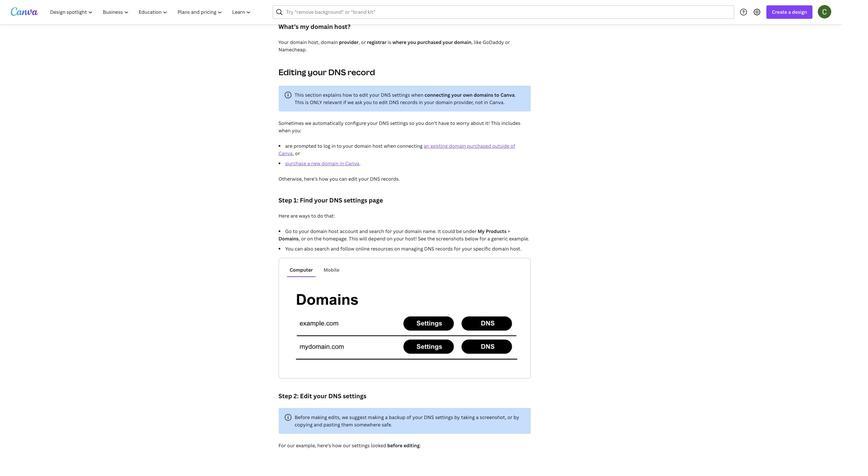 Task type: describe. For each thing, give the bounding box(es) containing it.
or inside go to your domain host account and search for your domain name. it could be under my products > domains , or on the homepage. this will depend on your host! see the screenshots below for a generic example.
[[301, 236, 306, 242]]

settings left looked
[[352, 443, 370, 449]]

products
[[486, 228, 507, 235]]

edits,
[[328, 415, 341, 421]]

here
[[279, 213, 289, 219]]

domain inside 'an existing domain purchased outside of canva'
[[449, 143, 466, 149]]

be
[[456, 228, 462, 235]]

your domain host, domain provider , or registrar is where you purchased your domain
[[279, 39, 472, 45]]

, inside go to your domain host account and search for your domain name. it could be under my products > domains , or on the homepage. this will depend on your host! see the screenshots below for a generic example.
[[299, 236, 300, 242]]

depend
[[368, 236, 386, 242]]

not
[[475, 99, 483, 106]]

provider
[[339, 39, 359, 45]]

page
[[369, 196, 383, 204]]

go to your domain host account and search for your domain name. it could be under my products > domains , or on the homepage. this will depend on your host! see the screenshots below for a generic example.
[[279, 228, 530, 242]]

computer
[[290, 267, 313, 273]]

domain right host,
[[321, 39, 338, 45]]

worry
[[457, 120, 470, 126]]

record
[[348, 67, 375, 78]]

and inside go to your domain host account and search for your domain name. it could be under my products > domains , or on the homepage. this will depend on your host! see the screenshots below for a generic example.
[[360, 228, 368, 235]]

resources
[[371, 246, 393, 252]]

pasting
[[324, 422, 340, 428]]

1 vertical spatial and
[[331, 246, 339, 252]]

2 horizontal spatial for
[[480, 236, 487, 242]]

step for step 1: find your dns settings page
[[279, 196, 292, 204]]

to up canva.
[[495, 92, 500, 98]]

or inside before making edits, we suggest making a backup of your dns settings by taking a screenshot, or by copying and pasting them somewhere safe.
[[508, 415, 513, 421]]

we inside sometimes we automatically configure your dns settings so you don't have to worry about it! this includes when you:
[[305, 120, 312, 126]]

your
[[279, 39, 289, 45]]

online
[[356, 246, 370, 252]]

domain down configure
[[355, 143, 372, 149]]

0 horizontal spatial how
[[319, 176, 329, 182]]

1 horizontal spatial host
[[373, 143, 383, 149]]

of inside 'an existing domain purchased outside of canva'
[[511, 143, 515, 149]]

1 horizontal spatial on
[[387, 236, 393, 242]]

or up purchase
[[295, 150, 300, 157]]

2 the from the left
[[428, 236, 435, 242]]

outside
[[493, 143, 510, 149]]

this inside sometimes we automatically configure your dns settings so you don't have to worry about it! this includes when you:
[[491, 120, 500, 126]]

ways
[[299, 213, 310, 219]]

otherwise,
[[279, 176, 303, 182]]

host,
[[308, 39, 320, 45]]

it!
[[485, 120, 490, 126]]

1 making from the left
[[311, 415, 327, 421]]

host inside go to your domain host account and search for your domain name. it could be under my products > domains , or on the homepage. this will depend on your host! see the screenshots below for a generic example.
[[329, 228, 339, 235]]

dns inside sometimes we automatically configure your dns settings so you don't have to worry about it! this includes when you:
[[379, 120, 389, 126]]

don't
[[425, 120, 437, 126]]

edit
[[300, 392, 312, 401]]

so
[[409, 120, 415, 126]]

existing
[[431, 143, 448, 149]]

example.
[[509, 236, 530, 242]]

a inside create a design dropdown button
[[789, 9, 791, 15]]

for
[[279, 443, 286, 449]]

2:
[[294, 392, 299, 401]]

somewhere
[[354, 422, 381, 428]]

below
[[465, 236, 479, 242]]

to left do
[[311, 213, 316, 219]]

you can also search and follow online resources on managing dns records for your specific domain host.
[[285, 246, 522, 252]]

of inside before making edits, we suggest making a backup of your dns settings by taking a screenshot, or by copying and pasting them somewhere safe.
[[407, 415, 411, 421]]

host.
[[510, 246, 522, 252]]

a right taking
[[476, 415, 479, 421]]

christina overa image
[[818, 5, 832, 18]]

to inside go to your domain host account and search for your domain name. it could be under my products > domains , or on the homepage. this will depend on your host! see the screenshots below for a generic example.
[[293, 228, 298, 235]]

if
[[343, 99, 346, 106]]

domain inside . this is only relevant if we ask you to edit dns records in your domain provider, not in canva.
[[436, 99, 453, 106]]

1 horizontal spatial records
[[436, 246, 453, 252]]

in up otherwise, here's how you can edit your dns records.
[[340, 160, 344, 167]]

that:
[[324, 213, 335, 219]]

0 vertical spatial here's
[[304, 176, 318, 182]]

0 horizontal spatial for
[[385, 228, 392, 235]]

, inside , like godaddy or namecheap.
[[472, 39, 473, 45]]

create a design button
[[767, 5, 813, 19]]

or left registrar
[[361, 39, 366, 45]]

what's my domain host?
[[279, 23, 351, 31]]

an existing domain purchased outside of canva link
[[279, 143, 515, 157]]

edit for records.
[[349, 176, 357, 182]]

and inside before making edits, we suggest making a backup of your dns settings by taking a screenshot, or by copying and pasting them somewhere safe.
[[314, 422, 322, 428]]

go
[[285, 228, 292, 235]]

step for step 2: edit your dns settings
[[279, 392, 292, 401]]

purchase a new domain in canva .
[[285, 160, 361, 167]]

domain down do
[[310, 228, 327, 235]]

do
[[317, 213, 323, 219]]

follow
[[341, 246, 355, 252]]

to right log
[[337, 143, 342, 149]]

only
[[310, 99, 322, 106]]

like
[[474, 39, 482, 45]]

settings left page
[[344, 196, 367, 204]]

settings inside sometimes we automatically configure your dns settings so you don't have to worry about it! this includes when you:
[[390, 120, 408, 126]]

editing
[[279, 67, 306, 78]]

domain right my
[[311, 23, 333, 31]]

about
[[471, 120, 484, 126]]

name.
[[423, 228, 437, 235]]

screenshots
[[436, 236, 464, 242]]

2 vertical spatial for
[[454, 246, 461, 252]]

>
[[508, 228, 510, 235]]

my
[[478, 228, 485, 235]]

provider,
[[454, 99, 474, 106]]

Try "remove background" or "brand kit" search field
[[286, 6, 730, 18]]

when for to
[[384, 143, 396, 149]]

namecheap.
[[279, 46, 307, 53]]

dns inside . this is only relevant if we ask you to edit dns records in your domain provider, not in canva.
[[389, 99, 399, 106]]

to inside . this is only relevant if we ask you to edit dns records in your domain provider, not in canva.
[[373, 99, 378, 106]]

before making edits, we suggest making a backup of your dns settings by taking a screenshot, or by copying and pasting them somewhere safe.
[[295, 415, 519, 428]]

log
[[324, 143, 331, 149]]

sometimes
[[279, 120, 304, 126]]

1 vertical spatial .
[[360, 160, 361, 167]]

0 vertical spatial how
[[343, 92, 352, 98]]

to up 'ask'
[[353, 92, 358, 98]]

2 vertical spatial how
[[332, 443, 342, 449]]

step 2: edit your dns settings
[[279, 392, 367, 401]]

ask
[[355, 99, 362, 106]]

purchase a new domain in canva link
[[285, 160, 360, 167]]

suggest
[[350, 415, 367, 421]]

2 vertical spatial canva
[[345, 160, 360, 167]]

records.
[[381, 176, 400, 182]]

your inside before making edits, we suggest making a backup of your dns settings by taking a screenshot, or by copying and pasting them somewhere safe.
[[413, 415, 423, 421]]

your inside sometimes we automatically configure your dns settings so you don't have to worry about it! this includes when you:
[[368, 120, 378, 126]]

copying
[[295, 422, 313, 428]]

homepage.
[[323, 236, 348, 242]]

registrar
[[367, 39, 387, 45]]

a inside go to your domain host account and search for your domain name. it could be under my products > domains , or on the homepage. this will depend on your host! see the screenshots below for a generic example.
[[488, 236, 490, 242]]

2 horizontal spatial canva
[[501, 92, 515, 98]]

an
[[424, 143, 429, 149]]

under
[[463, 228, 477, 235]]

2 our from the left
[[343, 443, 351, 449]]

configure
[[345, 120, 366, 126]]

purchased inside 'an existing domain purchased outside of canva'
[[467, 143, 491, 149]]

domain right new on the top
[[322, 160, 339, 167]]

when for edit
[[411, 92, 424, 98]]

a up the safe.
[[385, 415, 388, 421]]

0 horizontal spatial can
[[295, 246, 303, 252]]



Task type: locate. For each thing, give the bounding box(es) containing it.
is left where
[[388, 39, 391, 45]]

for our example, here's how our settings looked before editing :
[[279, 443, 421, 449]]

2 vertical spatial and
[[314, 422, 322, 428]]

settings up so
[[392, 92, 410, 98]]

0 horizontal spatial host
[[329, 228, 339, 235]]

, up purchase
[[293, 150, 294, 157]]

2 horizontal spatial how
[[343, 92, 352, 98]]

1 horizontal spatial the
[[428, 236, 435, 242]]

0 vertical spatial host
[[373, 143, 383, 149]]

1 vertical spatial records
[[436, 246, 453, 252]]

records inside . this is only relevant if we ask you to edit dns records in your domain provider, not in canva.
[[400, 99, 418, 106]]

canva inside 'an existing domain purchased outside of canva'
[[279, 150, 293, 157]]

2 horizontal spatial on
[[394, 246, 400, 252]]

, left like
[[472, 39, 473, 45]]

edit up 'ask'
[[359, 92, 368, 98]]

1 the from the left
[[314, 236, 322, 242]]

we
[[348, 99, 354, 106], [305, 120, 312, 126], [342, 415, 348, 421]]

0 horizontal spatial records
[[400, 99, 418, 106]]

can up step 1: find your dns settings page
[[339, 176, 347, 182]]

a down products
[[488, 236, 490, 242]]

will
[[359, 236, 367, 242]]

sometimes we automatically configure your dns settings so you don't have to worry about it! this includes when you:
[[279, 120, 521, 134]]

0 vertical spatial connecting
[[425, 92, 450, 98]]

where
[[393, 39, 407, 45]]

is inside . this is only relevant if we ask you to edit dns records in your domain provider, not in canva.
[[305, 99, 309, 106]]

1 vertical spatial of
[[407, 415, 411, 421]]

looked
[[371, 443, 386, 449]]

connecting for host
[[397, 143, 423, 149]]

edit inside . this is only relevant if we ask you to edit dns records in your domain provider, not in canva.
[[379, 99, 388, 106]]

1 vertical spatial canva
[[279, 150, 293, 157]]

is left only
[[305, 99, 309, 106]]

before
[[388, 443, 403, 449]]

specific
[[473, 246, 491, 252]]

2 vertical spatial edit
[[349, 176, 357, 182]]

connecting up don't
[[425, 92, 450, 98]]

host!
[[405, 236, 417, 242]]

1 vertical spatial when
[[279, 127, 291, 134]]

0 vertical spatial edit
[[359, 92, 368, 98]]

step left 1:
[[279, 196, 292, 204]]

purchased right where
[[417, 39, 442, 45]]

0 vertical spatial is
[[388, 39, 391, 45]]

1 horizontal spatial purchased
[[467, 143, 491, 149]]

:
[[420, 443, 421, 449]]

1 vertical spatial here's
[[317, 443, 331, 449]]

search inside go to your domain host account and search for your domain name. it could be under my products > domains , or on the homepage. this will depend on your host! see the screenshots below for a generic example.
[[369, 228, 384, 235]]

0 horizontal spatial edit
[[349, 176, 357, 182]]

settings
[[392, 92, 410, 98], [390, 120, 408, 126], [344, 196, 367, 204], [343, 392, 367, 401], [435, 415, 453, 421], [352, 443, 370, 449]]

0 vertical spatial and
[[360, 228, 368, 235]]

0 vertical spatial can
[[339, 176, 347, 182]]

for down my
[[480, 236, 487, 242]]

includes
[[502, 120, 521, 126]]

of
[[511, 143, 515, 149], [407, 415, 411, 421]]

1 step from the top
[[279, 196, 292, 204]]

1 horizontal spatial search
[[369, 228, 384, 235]]

our down them
[[343, 443, 351, 449]]

by left taking
[[455, 415, 460, 421]]

1 our from the left
[[287, 443, 295, 449]]

them
[[341, 422, 353, 428]]

here are ways to do that:
[[279, 213, 335, 219]]

computer button
[[287, 264, 316, 277]]

step left 2:
[[279, 392, 292, 401]]

are left prompted
[[285, 143, 293, 149]]

what's
[[279, 23, 299, 31]]

1 horizontal spatial connecting
[[425, 92, 450, 98]]

create a design
[[772, 9, 807, 15]]

search up depend
[[369, 228, 384, 235]]

connecting for settings
[[425, 92, 450, 98]]

0 horizontal spatial and
[[314, 422, 322, 428]]

edit up step 1: find your dns settings page
[[349, 176, 357, 182]]

you right where
[[408, 39, 416, 45]]

our right for
[[287, 443, 295, 449]]

canva down the are prompted to log in to your domain host when connecting
[[345, 160, 360, 167]]

are right here
[[291, 213, 298, 219]]

0 horizontal spatial connecting
[[397, 143, 423, 149]]

generic
[[491, 236, 508, 242]]

0 horizontal spatial of
[[407, 415, 411, 421]]

purchase
[[285, 160, 306, 167]]

otherwise, here's how you can edit your dns records.
[[279, 176, 400, 182]]

domain left like
[[454, 39, 472, 45]]

0 vertical spatial when
[[411, 92, 424, 98]]

1:
[[294, 196, 299, 204]]

when down sometimes
[[279, 127, 291, 134]]

for up depend
[[385, 228, 392, 235]]

have
[[439, 120, 449, 126]]

automatically
[[313, 120, 344, 126]]

on up resources
[[387, 236, 393, 242]]

domain left provider,
[[436, 99, 453, 106]]

section
[[305, 92, 322, 98]]

editing your dns record
[[279, 67, 375, 78]]

1 horizontal spatial when
[[384, 143, 396, 149]]

1 vertical spatial we
[[305, 120, 312, 126]]

mobile
[[324, 267, 340, 273]]

a left new on the top
[[308, 160, 310, 167]]

1 horizontal spatial making
[[368, 415, 384, 421]]

, down ways
[[299, 236, 300, 242]]

top level navigation element
[[46, 5, 257, 19]]

0 vertical spatial we
[[348, 99, 354, 106]]

how down pasting
[[332, 443, 342, 449]]

1 horizontal spatial canva
[[345, 160, 360, 167]]

0 vertical spatial canva
[[501, 92, 515, 98]]

by right "screenshot,"
[[514, 415, 519, 421]]

taking
[[461, 415, 475, 421]]

0 vertical spatial for
[[385, 228, 392, 235]]

or up also
[[301, 236, 306, 242]]

canva
[[501, 92, 515, 98], [279, 150, 293, 157], [345, 160, 360, 167]]

.
[[515, 92, 516, 98], [360, 160, 361, 167]]

or inside , like godaddy or namecheap.
[[505, 39, 510, 45]]

, left registrar
[[359, 39, 360, 45]]

you
[[408, 39, 416, 45], [364, 99, 372, 106], [416, 120, 424, 126], [330, 176, 338, 182]]

1 vertical spatial how
[[319, 176, 329, 182]]

see
[[418, 236, 426, 242]]

, or
[[293, 150, 300, 157]]

1 horizontal spatial and
[[331, 246, 339, 252]]

. down the are prompted to log in to your domain host when connecting
[[360, 160, 361, 167]]

connecting left an
[[397, 143, 423, 149]]

in right log
[[332, 143, 336, 149]]

you right 'ask'
[[364, 99, 372, 106]]

2 horizontal spatial and
[[360, 228, 368, 235]]

settings inside before making edits, we suggest making a backup of your dns settings by taking a screenshot, or by copying and pasting them somewhere safe.
[[435, 415, 453, 421]]

or
[[361, 39, 366, 45], [505, 39, 510, 45], [295, 150, 300, 157], [301, 236, 306, 242], [508, 415, 513, 421]]

when inside sometimes we automatically configure your dns settings so you don't have to worry about it! this includes when you:
[[279, 127, 291, 134]]

you:
[[292, 127, 302, 134]]

this left only
[[295, 99, 304, 106]]

settings left so
[[390, 120, 408, 126]]

0 vertical spatial are
[[285, 143, 293, 149]]

. up includes in the right of the page
[[515, 92, 516, 98]]

edit for settings
[[359, 92, 368, 98]]

canva up purchase
[[279, 150, 293, 157]]

the left homepage.
[[314, 236, 322, 242]]

you down purchase a new domain in canva .
[[330, 176, 338, 182]]

also
[[304, 246, 313, 252]]

create
[[772, 9, 788, 15]]

a left design
[[789, 9, 791, 15]]

editing
[[404, 443, 420, 449]]

to right go
[[293, 228, 298, 235]]

2 step from the top
[[279, 392, 292, 401]]

domain up host!
[[405, 228, 422, 235]]

when up so
[[411, 92, 424, 98]]

0 vertical spatial of
[[511, 143, 515, 149]]

we inside before making edits, we suggest making a backup of your dns settings by taking a screenshot, or by copying and pasting them somewhere safe.
[[342, 415, 348, 421]]

2 vertical spatial when
[[384, 143, 396, 149]]

this inside go to your domain host account and search for your domain name. it could be under my products > domains , or on the homepage. this will depend on your host! see the screenshots below for a generic example.
[[349, 236, 358, 242]]

edit down this section explains how to edit your dns settings when connecting your own domains to canva
[[379, 99, 388, 106]]

0 horizontal spatial .
[[360, 160, 361, 167]]

this down account
[[349, 236, 358, 242]]

can right you
[[295, 246, 303, 252]]

search right also
[[315, 246, 330, 252]]

dns inside before making edits, we suggest making a backup of your dns settings by taking a screenshot, or by copying and pasting them somewhere safe.
[[424, 415, 434, 421]]

1 vertical spatial edit
[[379, 99, 388, 106]]

domain right existing
[[449, 143, 466, 149]]

records down screenshots
[[436, 246, 453, 252]]

settings up suggest
[[343, 392, 367, 401]]

to right have
[[451, 120, 455, 126]]

backup
[[389, 415, 406, 421]]

screenshot,
[[480, 415, 507, 421]]

to right 'ask'
[[373, 99, 378, 106]]

records down this section explains how to edit your dns settings when connecting your own domains to canva
[[400, 99, 418, 106]]

. this is only relevant if we ask you to edit dns records in your domain provider, not in canva.
[[295, 92, 516, 106]]

to inside sometimes we automatically configure your dns settings so you don't have to worry about it! this includes when you:
[[451, 120, 455, 126]]

,
[[359, 39, 360, 45], [472, 39, 473, 45], [293, 150, 294, 157], [299, 236, 300, 242]]

1 horizontal spatial .
[[515, 92, 516, 98]]

settings left taking
[[435, 415, 453, 421]]

for
[[385, 228, 392, 235], [480, 236, 487, 242], [454, 246, 461, 252]]

1 horizontal spatial how
[[332, 443, 342, 449]]

in right not
[[484, 99, 488, 106]]

0 vertical spatial step
[[279, 196, 292, 204]]

and down homepage.
[[331, 246, 339, 252]]

a
[[789, 9, 791, 15], [308, 160, 310, 167], [488, 236, 490, 242], [385, 415, 388, 421], [476, 415, 479, 421]]

how down purchase a new domain in canva .
[[319, 176, 329, 182]]

are prompted to log in to your domain host when connecting
[[285, 143, 424, 149]]

host up homepage.
[[329, 228, 339, 235]]

new
[[311, 160, 321, 167]]

0 vertical spatial purchased
[[417, 39, 442, 45]]

here's
[[304, 176, 318, 182], [317, 443, 331, 449]]

we right if
[[348, 99, 354, 106]]

0 horizontal spatial by
[[455, 415, 460, 421]]

it
[[438, 228, 441, 235]]

our
[[287, 443, 295, 449], [343, 443, 351, 449]]

this inside . this is only relevant if we ask you to edit dns records in your domain provider, not in canva.
[[295, 99, 304, 106]]

1 vertical spatial purchased
[[467, 143, 491, 149]]

we up them
[[342, 415, 348, 421]]

0 horizontal spatial when
[[279, 127, 291, 134]]

1 vertical spatial are
[[291, 213, 298, 219]]

0 horizontal spatial our
[[287, 443, 295, 449]]

this section explains how to edit your dns settings when connecting your own domains to canva
[[295, 92, 515, 98]]

making up pasting
[[311, 415, 327, 421]]

safe.
[[382, 422, 392, 428]]

this left section
[[295, 92, 304, 98]]

or right godaddy
[[505, 39, 510, 45]]

1 vertical spatial is
[[305, 99, 309, 106]]

the down name.
[[428, 236, 435, 242]]

domains
[[279, 236, 299, 242]]

1 horizontal spatial by
[[514, 415, 519, 421]]

1 horizontal spatial for
[[454, 246, 461, 252]]

you inside . this is only relevant if we ask you to edit dns records in your domain provider, not in canva.
[[364, 99, 372, 106]]

here's down new on the top
[[304, 176, 318, 182]]

1 horizontal spatial our
[[343, 443, 351, 449]]

in down this section explains how to edit your dns settings when connecting your own domains to canva
[[419, 99, 423, 106]]

1 vertical spatial step
[[279, 392, 292, 401]]

2 by from the left
[[514, 415, 519, 421]]

of right outside
[[511, 143, 515, 149]]

1 horizontal spatial is
[[388, 39, 391, 45]]

2 making from the left
[[368, 415, 384, 421]]

0 vertical spatial search
[[369, 228, 384, 235]]

0 vertical spatial .
[[515, 92, 516, 98]]

1 vertical spatial search
[[315, 246, 330, 252]]

1 by from the left
[[455, 415, 460, 421]]

you inside sometimes we automatically configure your dns settings so you don't have to worry about it! this includes when you:
[[416, 120, 424, 126]]

0 horizontal spatial on
[[307, 236, 313, 242]]

your inside . this is only relevant if we ask you to edit dns records in your domain provider, not in canva.
[[424, 99, 435, 106]]

to left log
[[318, 143, 323, 149]]

0 vertical spatial records
[[400, 99, 418, 106]]

is
[[388, 39, 391, 45], [305, 99, 309, 106]]

on up also
[[307, 236, 313, 242]]

2 horizontal spatial edit
[[379, 99, 388, 106]]

here's right example,
[[317, 443, 331, 449]]

when down sometimes we automatically configure your dns settings so you don't have to worry about it! this includes when you:
[[384, 143, 396, 149]]

making up the somewhere
[[368, 415, 384, 421]]

1 horizontal spatial edit
[[359, 92, 368, 98]]

, like godaddy or namecheap.
[[279, 39, 510, 53]]

2 vertical spatial we
[[342, 415, 348, 421]]

purchased left outside
[[467, 143, 491, 149]]

0 horizontal spatial the
[[314, 236, 322, 242]]

0 horizontal spatial search
[[315, 246, 330, 252]]

could
[[442, 228, 455, 235]]

find
[[300, 196, 313, 204]]

we inside . this is only relevant if we ask you to edit dns records in your domain provider, not in canva.
[[348, 99, 354, 106]]

. inside . this is only relevant if we ask you to edit dns records in your domain provider, not in canva.
[[515, 92, 516, 98]]

how up if
[[343, 92, 352, 98]]

explains
[[323, 92, 342, 98]]

and
[[360, 228, 368, 235], [331, 246, 339, 252], [314, 422, 322, 428]]

canva up canva.
[[501, 92, 515, 98]]

1 horizontal spatial can
[[339, 176, 347, 182]]

domain up namecheap. on the top
[[290, 39, 307, 45]]

before
[[295, 415, 310, 421]]

relevant
[[323, 99, 342, 106]]

prompted
[[294, 143, 317, 149]]

0 horizontal spatial is
[[305, 99, 309, 106]]

1 horizontal spatial of
[[511, 143, 515, 149]]

0 horizontal spatial purchased
[[417, 39, 442, 45]]

we right sometimes
[[305, 120, 312, 126]]

godaddy
[[483, 39, 504, 45]]

when
[[411, 92, 424, 98], [279, 127, 291, 134], [384, 143, 396, 149]]

on left managing
[[394, 246, 400, 252]]

1 vertical spatial host
[[329, 228, 339, 235]]

1 vertical spatial can
[[295, 246, 303, 252]]

0 horizontal spatial making
[[311, 415, 327, 421]]

1 vertical spatial connecting
[[397, 143, 423, 149]]

1 vertical spatial for
[[480, 236, 487, 242]]

0 horizontal spatial canva
[[279, 150, 293, 157]]

making
[[311, 415, 327, 421], [368, 415, 384, 421]]

managing
[[401, 246, 423, 252]]

for down screenshots
[[454, 246, 461, 252]]

or right "screenshot,"
[[508, 415, 513, 421]]

of right backup
[[407, 415, 411, 421]]

2 horizontal spatial when
[[411, 92, 424, 98]]

account
[[340, 228, 358, 235]]

domain down generic
[[492, 246, 509, 252]]



Task type: vqa. For each thing, say whether or not it's contained in the screenshot.
the bottom 'See all'
no



